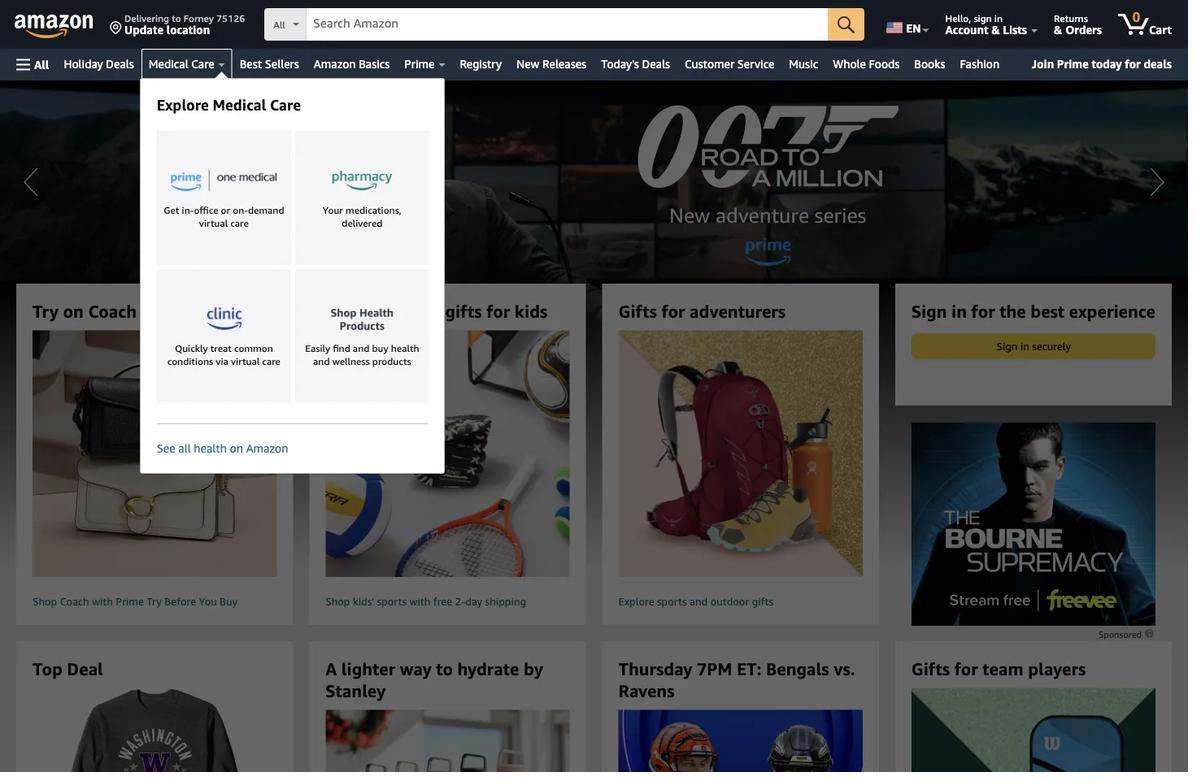 Task type: describe. For each thing, give the bounding box(es) containing it.
prime inside shop coach with prime try before you buy link
[[116, 596, 144, 608]]

& for returns
[[1054, 23, 1063, 36]]

explore sports gifts for kids
[[326, 301, 548, 321]]

stanley
[[326, 681, 386, 701]]

in for for
[[952, 301, 967, 321]]

you
[[199, 596, 217, 608]]

sign
[[974, 12, 992, 24]]

all
[[178, 442, 191, 455]]

1 horizontal spatial medical
[[213, 96, 266, 113]]

and for explore
[[690, 596, 708, 608]]

today's deals link
[[594, 53, 677, 76]]

explore medical care
[[157, 96, 301, 113]]

in-
[[182, 205, 194, 216]]

amazon clinic image
[[171, 305, 277, 334]]

hello, sign in
[[946, 12, 1003, 24]]

on-
[[233, 205, 248, 216]]

demand
[[248, 205, 284, 216]]

outdoor
[[711, 596, 749, 608]]

delivering
[[124, 12, 169, 24]]

All search field
[[265, 8, 865, 42]]

today's deals
[[601, 57, 670, 71]]

sign in securely
[[997, 340, 1071, 352]]

day
[[465, 596, 482, 608]]

get in-office or on-demand virtual care
[[164, 205, 284, 229]]

before
[[165, 596, 196, 608]]

try on coach styles for free
[[33, 301, 252, 321]]

kids'
[[353, 596, 374, 608]]

easily find and buy health and wellness products
[[305, 343, 419, 367]]

all inside search field
[[273, 19, 285, 30]]

care inside 'get in-office or on-demand virtual care'
[[230, 218, 249, 229]]

sign in for the best experience
[[912, 301, 1156, 321]]

forney
[[184, 12, 214, 24]]

try on coach styles for free image
[[1, 330, 309, 577]]

buy
[[220, 596, 238, 608]]

deals
[[1144, 57, 1172, 70]]

shop for try
[[33, 596, 57, 608]]

adventurers
[[690, 301, 786, 321]]

gifts for gifts for adventurers
[[619, 301, 657, 321]]

top deal
[[33, 659, 103, 679]]

see all health on amazon link
[[157, 442, 288, 455]]

deal
[[67, 659, 103, 679]]

et:
[[737, 659, 762, 679]]

2-
[[455, 596, 465, 608]]

shipping
[[485, 596, 526, 608]]

to inside delivering to forney 75126 update location
[[172, 12, 181, 24]]

location
[[166, 23, 210, 36]]

& for account
[[992, 23, 1000, 36]]

thursday
[[619, 659, 693, 679]]

shop coach with prime try before you buy link
[[1, 330, 309, 613]]

deals for holiday deals
[[106, 57, 134, 71]]

players
[[1028, 659, 1086, 679]]

the
[[1000, 301, 1026, 321]]

account & lists
[[946, 23, 1027, 36]]

0 horizontal spatial amazon
[[246, 442, 288, 455]]

sponsored
[[1099, 630, 1144, 640]]

quickly treat common conditions via virtual care
[[167, 343, 281, 367]]

health inside the 'easily find and buy health and wellness products'
[[391, 343, 419, 354]]

your
[[323, 205, 343, 216]]

all button
[[9, 49, 56, 81]]

1 horizontal spatial free
[[433, 596, 452, 608]]

explore for explore sports gifts for kids
[[326, 301, 386, 321]]

amazon pharmacy image
[[309, 166, 415, 196]]

shop kids' sports with free 2-day shipping
[[326, 596, 526, 608]]

0 vertical spatial on
[[63, 301, 84, 321]]

customer service
[[685, 57, 775, 71]]

registry link
[[453, 53, 509, 76]]

health products image
[[309, 305, 415, 334]]

new releases
[[517, 57, 587, 71]]

on inside navigation
[[230, 442, 243, 455]]

deals for today's deals
[[642, 57, 670, 71]]

music
[[789, 57, 818, 71]]

sign for sign in for the best experience
[[912, 301, 947, 321]]

0 vertical spatial gifts
[[445, 301, 482, 321]]

kids
[[515, 301, 548, 321]]

fashion link
[[953, 53, 1007, 76]]

buy
[[372, 343, 388, 354]]

hello,
[[946, 12, 971, 24]]

see
[[157, 442, 175, 455]]

common
[[234, 343, 273, 354]]

explore sports and outdoor gifts link
[[587, 330, 895, 613]]

join
[[1032, 57, 1054, 70]]

today
[[1092, 57, 1122, 70]]

en
[[906, 21, 921, 35]]

account
[[946, 23, 989, 36]]

explore for explore sports and outdoor gifts
[[619, 596, 654, 608]]

join prime today for deals
[[1032, 57, 1172, 70]]

one medical image
[[171, 166, 277, 196]]

vs.
[[834, 659, 855, 679]]

securely
[[1032, 340, 1071, 352]]

whole foods
[[833, 57, 900, 71]]

prime inside join prime today for deals link
[[1057, 57, 1089, 70]]

way
[[400, 659, 432, 679]]

sponsored ad element
[[912, 423, 1156, 626]]

1 vertical spatial coach
[[60, 596, 89, 608]]

delivered
[[342, 218, 383, 229]]

for left kids
[[487, 301, 510, 321]]

shop for explore
[[326, 596, 350, 608]]

for left adventurers
[[662, 301, 685, 321]]

care inside quickly treat common conditions via virtual care
[[262, 356, 281, 367]]

medical care link
[[141, 49, 232, 81]]

ravens
[[619, 681, 675, 701]]

1 with from the left
[[92, 596, 113, 608]]

none submit inside all search field
[[828, 8, 865, 41]]

easily
[[305, 343, 330, 354]]

whole
[[833, 57, 866, 71]]

amazon basics link
[[306, 53, 397, 76]]

thursday 7pm et: bengals vs. ravens
[[619, 659, 855, 701]]

gifts for adventurers
[[619, 301, 786, 321]]

experience
[[1069, 301, 1156, 321]]

leave feedback on sponsored ad element
[[1099, 630, 1156, 640]]



Task type: vqa. For each thing, say whether or not it's contained in the screenshot.
of associated with Best Books of the Month Best Books of 2023 So Far Celebrity Picks Books by Black Writers
no



Task type: locate. For each thing, give the bounding box(es) containing it.
all
[[273, 19, 285, 30], [34, 58, 49, 71]]

holiday
[[64, 57, 103, 71]]

1 horizontal spatial health
[[391, 343, 419, 354]]

virtual inside 'get in-office or on-demand virtual care'
[[199, 218, 228, 229]]

explore sports gifts for kids image
[[294, 330, 602, 577]]

deals
[[106, 57, 134, 71], [642, 57, 670, 71]]

7pm
[[697, 659, 732, 679]]

& left orders
[[1054, 23, 1063, 36]]

0 horizontal spatial medical
[[149, 57, 188, 71]]

in for securely
[[1021, 340, 1030, 352]]

with up deal
[[92, 596, 113, 608]]

1 vertical spatial and
[[313, 356, 330, 367]]

1 horizontal spatial gifts
[[752, 596, 774, 608]]

1 vertical spatial virtual
[[231, 356, 260, 367]]

gifts for gifts for team players
[[912, 659, 950, 679]]

care down common
[[262, 356, 281, 367]]

1 vertical spatial care
[[262, 356, 281, 367]]

on
[[63, 301, 84, 321], [230, 442, 243, 455]]

shop
[[33, 596, 57, 608], [326, 596, 350, 608]]

gifts right outdoor
[[752, 596, 774, 608]]

75126
[[216, 12, 245, 24]]

today's
[[601, 57, 639, 71]]

foods
[[869, 57, 900, 71]]

best sellers
[[240, 57, 299, 71]]

1 horizontal spatial deals
[[642, 57, 670, 71]]

0 vertical spatial to
[[172, 12, 181, 24]]

to left forney
[[172, 12, 181, 24]]

shop inside shop kids' sports with free 2-day shipping link
[[326, 596, 350, 608]]

2 & from the left
[[1054, 23, 1063, 36]]

conditions
[[167, 356, 213, 367]]

customer
[[685, 57, 735, 71]]

0 vertical spatial sign
[[912, 301, 947, 321]]

whole foods link
[[826, 53, 907, 76]]

0 horizontal spatial sign
[[912, 301, 947, 321]]

with
[[92, 596, 113, 608], [409, 596, 431, 608]]

0 horizontal spatial health
[[194, 442, 227, 455]]

coach up top deal
[[60, 596, 89, 608]]

deals inside today's deals link
[[642, 57, 670, 71]]

0 horizontal spatial care
[[230, 218, 249, 229]]

2 horizontal spatial in
[[1021, 340, 1030, 352]]

hydrate
[[458, 659, 519, 679]]

1 horizontal spatial try
[[147, 596, 162, 608]]

service
[[738, 57, 775, 71]]

sponsored link
[[1099, 627, 1156, 643]]

1 horizontal spatial explore
[[326, 301, 386, 321]]

your medications, delivered
[[323, 205, 402, 229]]

1 vertical spatial to
[[436, 659, 453, 679]]

care down sellers
[[270, 96, 301, 113]]

0 vertical spatial medical
[[149, 57, 188, 71]]

1 vertical spatial try
[[147, 596, 162, 608]]

with left 2-
[[409, 596, 431, 608]]

1 horizontal spatial gifts
[[912, 659, 950, 679]]

explore sports and outdoor gifts
[[619, 596, 774, 608]]

join prime today for deals link
[[1025, 54, 1178, 75]]

1 vertical spatial health
[[194, 442, 227, 455]]

books
[[914, 57, 946, 71]]

explore down the medical care link
[[157, 96, 209, 113]]

1 horizontal spatial prime
[[404, 57, 435, 71]]

None submit
[[828, 8, 865, 41]]

0 horizontal spatial gifts
[[445, 301, 482, 321]]

0 horizontal spatial and
[[313, 356, 330, 367]]

0 vertical spatial gifts
[[619, 301, 657, 321]]

update
[[124, 23, 164, 36]]

2 vertical spatial in
[[1021, 340, 1030, 352]]

1 vertical spatial medical
[[213, 96, 266, 113]]

via
[[216, 356, 228, 367]]

prime
[[1057, 57, 1089, 70], [404, 57, 435, 71], [116, 596, 144, 608]]

0 vertical spatial care
[[230, 218, 249, 229]]

& left lists
[[992, 23, 1000, 36]]

0 horizontal spatial try
[[33, 301, 59, 321]]

deals right the 'today's'
[[642, 57, 670, 71]]

0 horizontal spatial prime
[[116, 596, 144, 608]]

shop left kids' on the bottom of the page
[[326, 596, 350, 608]]

navigation navigation
[[0, 0, 1188, 481]]

1 horizontal spatial care
[[262, 356, 281, 367]]

0 vertical spatial free
[[220, 301, 252, 321]]

releases
[[543, 57, 587, 71]]

0 horizontal spatial care
[[191, 57, 214, 71]]

1 horizontal spatial amazon
[[314, 57, 356, 71]]

top
[[33, 659, 63, 679]]

0 horizontal spatial free
[[220, 301, 252, 321]]

to inside a lighter way to hydrate by stanley
[[436, 659, 453, 679]]

1 horizontal spatial and
[[353, 343, 370, 354]]

in right the 'sign'
[[995, 12, 1003, 24]]

in left the
[[952, 301, 967, 321]]

explore inside navigation navigation
[[157, 96, 209, 113]]

health up products
[[391, 343, 419, 354]]

music link
[[782, 53, 826, 76]]

for
[[1125, 57, 1141, 70], [192, 301, 216, 321], [487, 301, 510, 321], [662, 301, 685, 321], [972, 301, 995, 321], [955, 659, 978, 679]]

shop inside shop coach with prime try before you buy link
[[33, 596, 57, 608]]

1 vertical spatial sign
[[997, 340, 1018, 352]]

health right all
[[194, 442, 227, 455]]

1 horizontal spatial virtual
[[231, 356, 260, 367]]

1 vertical spatial in
[[952, 301, 967, 321]]

0 horizontal spatial on
[[63, 301, 84, 321]]

0 horizontal spatial to
[[172, 12, 181, 24]]

and for easily
[[353, 343, 370, 354]]

0 vertical spatial coach
[[88, 301, 137, 321]]

shop coach with prime try before you buy
[[33, 596, 238, 608]]

1 deals from the left
[[106, 57, 134, 71]]

0 vertical spatial try
[[33, 301, 59, 321]]

bengals
[[766, 659, 829, 679]]

deals right 'holiday'
[[106, 57, 134, 71]]

gifts left kids
[[445, 301, 482, 321]]

1 vertical spatial gifts
[[752, 596, 774, 608]]

virtual inside quickly treat common conditions via virtual care
[[231, 356, 260, 367]]

medical down best
[[213, 96, 266, 113]]

holiday deals
[[64, 57, 134, 71]]

sports
[[391, 301, 441, 321], [377, 596, 407, 608], [657, 596, 687, 608]]

2 horizontal spatial prime
[[1057, 57, 1089, 70]]

treat
[[210, 343, 232, 354]]

and left outdoor
[[690, 596, 708, 608]]

Search Amazon text field
[[307, 9, 828, 40]]

& inside returns & orders
[[1054, 23, 1063, 36]]

for up quickly
[[192, 301, 216, 321]]

medical
[[149, 57, 188, 71], [213, 96, 266, 113]]

returns
[[1054, 12, 1088, 24]]

gifts
[[619, 301, 657, 321], [912, 659, 950, 679]]

1 horizontal spatial with
[[409, 596, 431, 608]]

prime inside prime link
[[404, 57, 435, 71]]

and down easily on the left of the page
[[313, 356, 330, 367]]

prime right basics
[[404, 57, 435, 71]]

shop up top
[[33, 596, 57, 608]]

all down amazon image
[[34, 58, 49, 71]]

office
[[194, 205, 218, 216]]

free
[[220, 301, 252, 321], [433, 596, 452, 608]]

1 vertical spatial on
[[230, 442, 243, 455]]

virtual
[[199, 218, 228, 229], [231, 356, 260, 367]]

2 vertical spatial and
[[690, 596, 708, 608]]

0 horizontal spatial all
[[34, 58, 49, 71]]

explore up the find
[[326, 301, 386, 321]]

gifts for team players
[[912, 659, 1086, 679]]

gifts inside explore sports and outdoor gifts link
[[752, 596, 774, 608]]

virtual down common
[[231, 356, 260, 367]]

2 horizontal spatial explore
[[619, 596, 654, 608]]

0 horizontal spatial &
[[992, 23, 1000, 36]]

to right way
[[436, 659, 453, 679]]

free up treat
[[220, 301, 252, 321]]

0
[[1133, 9, 1140, 25]]

2 horizontal spatial and
[[690, 596, 708, 608]]

0 vertical spatial amazon
[[314, 57, 356, 71]]

medications,
[[346, 205, 402, 216]]

1 horizontal spatial all
[[273, 19, 285, 30]]

shop kids' sports with free 2-day shipping link
[[294, 330, 602, 613]]

try
[[33, 301, 59, 321], [147, 596, 162, 608]]

lighter
[[341, 659, 395, 679]]

1 horizontal spatial sign
[[997, 340, 1018, 352]]

a lighter way to hydrate by stanley
[[326, 659, 543, 701]]

or
[[221, 205, 230, 216]]

for left the deals
[[1125, 57, 1141, 70]]

sports for explore sports and outdoor gifts
[[657, 596, 687, 608]]

1 vertical spatial gifts
[[912, 659, 950, 679]]

sports for explore sports gifts for kids
[[391, 301, 441, 321]]

sellers
[[265, 57, 299, 71]]

2 shop from the left
[[326, 596, 350, 608]]

by
[[524, 659, 543, 679]]

to
[[172, 12, 181, 24], [436, 659, 453, 679]]

1 shop from the left
[[33, 596, 57, 608]]

main content
[[0, 81, 1188, 773]]

deals inside "holiday deals" 'link'
[[106, 57, 134, 71]]

1 vertical spatial amazon
[[246, 442, 288, 455]]

explore for explore medical care
[[157, 96, 209, 113]]

0 vertical spatial care
[[191, 57, 214, 71]]

free left 2-
[[433, 596, 452, 608]]

1 vertical spatial all
[[34, 58, 49, 71]]

0 horizontal spatial gifts
[[619, 301, 657, 321]]

1 vertical spatial care
[[270, 96, 301, 113]]

1 horizontal spatial &
[[1054, 23, 1063, 36]]

prime left the before
[[116, 596, 144, 608]]

0 horizontal spatial with
[[92, 596, 113, 608]]

0 vertical spatial virtual
[[199, 218, 228, 229]]

1 horizontal spatial on
[[230, 442, 243, 455]]

sports up products
[[391, 301, 441, 321]]

best
[[240, 57, 262, 71]]

0 horizontal spatial explore
[[157, 96, 209, 113]]

virtual down office at the top left
[[199, 218, 228, 229]]

0 vertical spatial in
[[995, 12, 1003, 24]]

amazon basics
[[314, 57, 390, 71]]

styles
[[141, 301, 187, 321]]

in left securely
[[1021, 340, 1030, 352]]

prime link
[[397, 53, 453, 76]]

try inside shop coach with prime try before you buy link
[[147, 596, 162, 608]]

best
[[1031, 301, 1065, 321]]

0 vertical spatial and
[[353, 343, 370, 354]]

1 vertical spatial free
[[433, 596, 452, 608]]

0 horizontal spatial shop
[[33, 596, 57, 608]]

1 & from the left
[[992, 23, 1000, 36]]

1 horizontal spatial care
[[270, 96, 301, 113]]

see all health on amazon
[[157, 442, 288, 455]]

all inside button
[[34, 58, 49, 71]]

for left 'team'
[[955, 659, 978, 679]]

care
[[230, 218, 249, 229], [262, 356, 281, 367]]

0 horizontal spatial in
[[952, 301, 967, 321]]

0 vertical spatial health
[[391, 343, 419, 354]]

customer service link
[[677, 53, 782, 76]]

sign
[[912, 301, 947, 321], [997, 340, 1018, 352]]

sports left outdoor
[[657, 596, 687, 608]]

college apparel from merch on demand image
[[66, 688, 244, 773]]

gifts for adventurers image
[[587, 330, 895, 577]]

new releases link
[[509, 53, 594, 76]]

in inside navigation navigation
[[995, 12, 1003, 24]]

sports right kids' on the bottom of the page
[[377, 596, 407, 608]]

1 horizontal spatial shop
[[326, 596, 350, 608]]

care down location
[[191, 57, 214, 71]]

medical down location
[[149, 57, 188, 71]]

2 vertical spatial explore
[[619, 596, 654, 608]]

holiday deals link
[[56, 53, 141, 76]]

returns & orders
[[1054, 12, 1102, 36]]

all up sellers
[[273, 19, 285, 30]]

and inside main content
[[690, 596, 708, 608]]

0 horizontal spatial virtual
[[199, 218, 228, 229]]

1 horizontal spatial in
[[995, 12, 1003, 24]]

main content containing try on coach styles for free
[[0, 81, 1188, 773]]

amazon image
[[15, 15, 94, 39]]

for left the
[[972, 301, 995, 321]]

sign for sign in securely
[[997, 340, 1018, 352]]

1 horizontal spatial to
[[436, 659, 453, 679]]

products
[[372, 356, 411, 367]]

0 vertical spatial explore
[[157, 96, 209, 113]]

get
[[164, 205, 179, 216]]

care down on- at the left top of page
[[230, 218, 249, 229]]

2 deals from the left
[[642, 57, 670, 71]]

and up wellness in the left top of the page
[[353, 343, 370, 354]]

explore up thursday
[[619, 596, 654, 608]]

2 with from the left
[[409, 596, 431, 608]]

coach left styles
[[88, 301, 137, 321]]

medical care
[[149, 57, 214, 71]]

prime right join at top
[[1057, 57, 1089, 70]]

0 vertical spatial all
[[273, 19, 285, 30]]

0 horizontal spatial deals
[[106, 57, 134, 71]]

find
[[333, 343, 350, 354]]

1 vertical spatial explore
[[326, 301, 386, 321]]

for inside join prime today for deals link
[[1125, 57, 1141, 70]]



